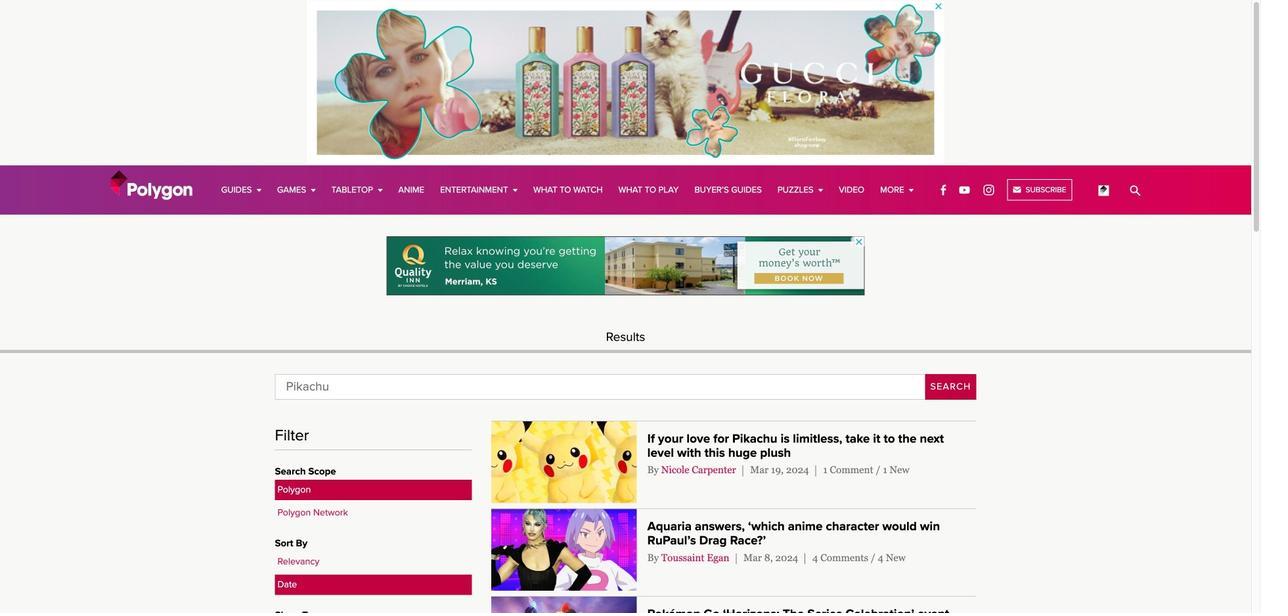 Task type: locate. For each thing, give the bounding box(es) containing it.
advertisement element
[[307, 1, 945, 165], [387, 237, 865, 296]]

Pikachu field
[[275, 375, 925, 400]]

aquaria from drag race standing next to james from pokemon anime image
[[492, 509, 637, 591]]

1 vertical spatial advertisement element
[[387, 237, 865, 296]]

three big pikachu plushies in front of a thunderbolt background image
[[492, 422, 637, 504]]

charcadet, ceruledge, armarogue, and a pikachu with a captain's hat stand proudly over a sunset image
[[492, 597, 637, 614]]



Task type: vqa. For each thing, say whether or not it's contained in the screenshot.
'Star Wars' "field"
no



Task type: describe. For each thing, give the bounding box(es) containing it.
0 vertical spatial advertisement element
[[307, 1, 945, 165]]



